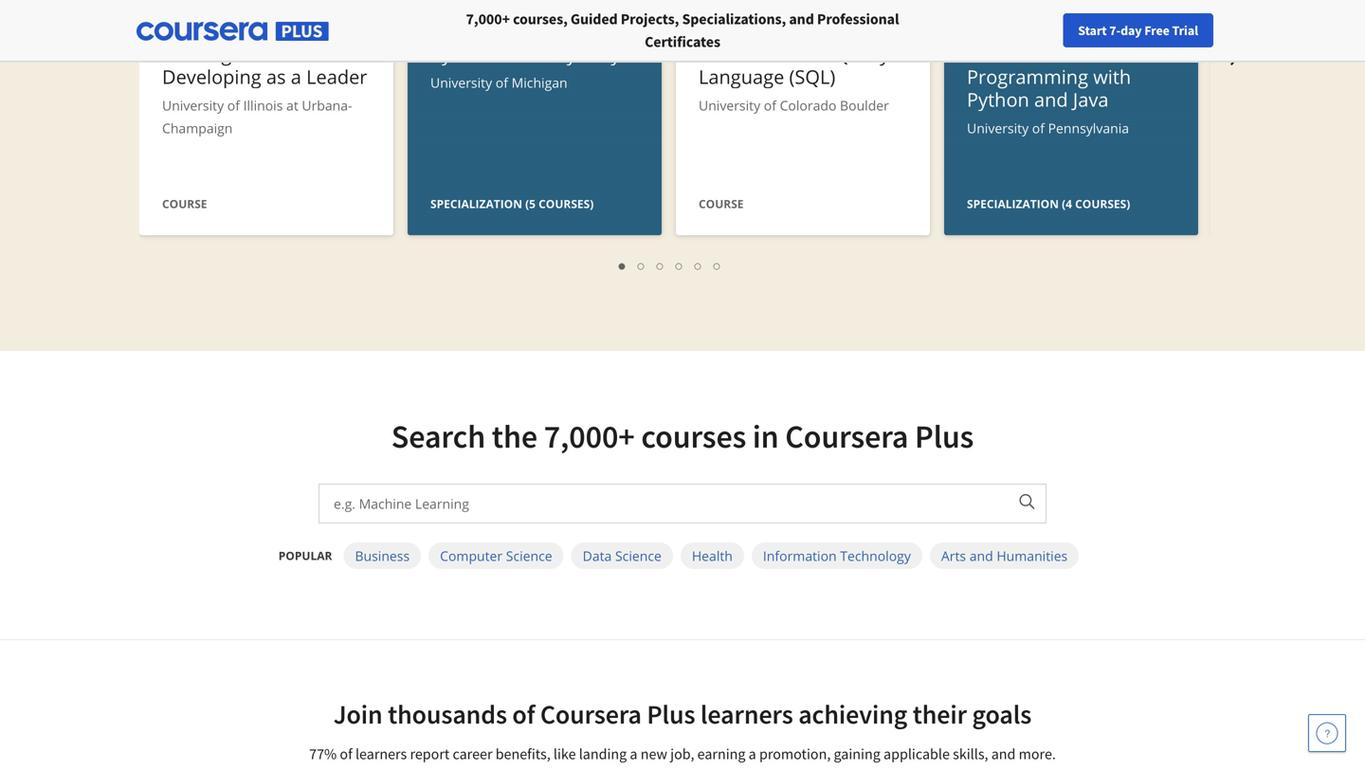 Task type: describe. For each thing, give the bounding box(es) containing it.
a inside leading teams: developing as a leader university of illinois at urbana- champaign
[[291, 64, 302, 90]]

of inside 'python for everybody university of michigan'
[[496, 74, 508, 92]]

computer
[[440, 547, 503, 565]]

of inside introduction to programming with python and java university of pennsylvania
[[1033, 119, 1045, 137]]

help center image
[[1317, 722, 1339, 745]]

specialization (5 courses)
[[431, 196, 594, 212]]

show notifications image
[[1145, 24, 1168, 46]]

humanities
[[997, 547, 1068, 565]]

arts and humanities
[[942, 547, 1068, 565]]

of right "77%"
[[340, 745, 353, 764]]

landing
[[579, 745, 627, 764]]

business
[[355, 547, 410, 565]]

university inside introduction to programming with python and java university of pennsylvania
[[968, 119, 1029, 137]]

as
[[266, 64, 286, 90]]

(4
[[1062, 196, 1073, 212]]

77%
[[309, 745, 337, 764]]

introduction to programming with python and java. university of pennsylvania. specialization (4 courses) element
[[945, 0, 1199, 383]]

2
[[638, 256, 646, 274]]

information
[[763, 547, 837, 565]]

and inside 7,000+ courses, guided projects, specializations, and professional certificates
[[790, 9, 815, 28]]

health
[[692, 547, 733, 565]]

at
[[286, 96, 299, 114]]

champaign
[[162, 119, 233, 137]]

university inside leading teams: developing as a leader university of illinois at urbana- champaign
[[162, 96, 224, 114]]

course for the structured query language (sql)
[[699, 196, 744, 212]]

join
[[334, 698, 383, 731]]

search the 7,000+ courses in coursera plus
[[392, 416, 974, 457]]

thousands
[[388, 698, 507, 731]]

1 button
[[614, 254, 633, 276]]

illinois
[[243, 96, 283, 114]]

computer science button
[[429, 543, 564, 569]]

popular
[[279, 548, 332, 563]]

find
[[997, 22, 1021, 39]]

programming
[[968, 64, 1089, 90]]

report
[[410, 745, 450, 764]]

in
[[753, 416, 779, 457]]

6 button
[[709, 254, 728, 276]]

4
[[676, 256, 684, 274]]

computer science
[[440, 547, 553, 565]]

university inside the structured query language (sql) university of colorado boulder
[[699, 96, 761, 114]]

find your new career
[[997, 22, 1116, 39]]

more.
[[1019, 745, 1057, 764]]

java
[[1074, 86, 1109, 112]]

specialization for python
[[968, 196, 1059, 212]]

1 horizontal spatial a
[[630, 745, 638, 764]]

courses) for and
[[1076, 196, 1131, 212]]

technology
[[841, 547, 911, 565]]

new
[[641, 745, 668, 764]]

leading
[[162, 41, 232, 67]]

skills,
[[953, 745, 989, 764]]

coursera plus image
[[137, 22, 329, 41]]

and inside introduction to programming with python and java university of pennsylvania
[[1035, 86, 1069, 112]]

developing
[[162, 64, 262, 90]]

1 horizontal spatial plus
[[915, 416, 974, 457]]

professional
[[818, 9, 900, 28]]

information technology button
[[752, 543, 923, 569]]

join thousands of coursera plus learners achieving their goals
[[334, 698, 1032, 731]]

their
[[913, 698, 967, 731]]

teams:
[[237, 41, 300, 67]]

boulder
[[840, 96, 890, 114]]

2 horizontal spatial a
[[749, 745, 757, 764]]

77% of learners report career benefits, like landing a new job, earning a promotion, gaining applicable skills, and more.
[[309, 745, 1057, 764]]

guided
[[571, 9, 618, 28]]

to
[[1082, 41, 1100, 67]]

find your new career link
[[988, 19, 1125, 43]]

introduction to programming with python and java university of pennsylvania
[[968, 41, 1132, 137]]

arts
[[942, 547, 967, 565]]

trial
[[1173, 22, 1199, 39]]

course for leading teams: developing as a leader
[[162, 196, 207, 212]]

specializations,
[[682, 9, 787, 28]]

science for computer science
[[506, 547, 553, 565]]

the
[[699, 41, 732, 67]]

everybody
[[529, 41, 621, 67]]

7-
[[1110, 22, 1121, 39]]

goals
[[973, 698, 1032, 731]]

specialization for of
[[431, 196, 523, 212]]

and right skills,
[[992, 745, 1016, 764]]

structured
[[737, 41, 831, 67]]

benefits,
[[496, 745, 551, 764]]

Search the 7,000+ courses in Coursera Plus text field
[[320, 485, 1007, 523]]

python for everybody university of michigan
[[431, 41, 621, 92]]

new
[[1052, 22, 1077, 39]]

1
[[619, 256, 627, 274]]

list containing 1
[[149, 254, 1192, 276]]

courses,
[[513, 9, 568, 28]]

python for everybody. university of michigan. specialization (5 courses) element
[[408, 0, 662, 383]]

like
[[554, 745, 576, 764]]

7,000+ courses, guided projects, specializations, and professional certificates
[[466, 9, 900, 51]]

information technology
[[763, 547, 911, 565]]



Task type: vqa. For each thing, say whether or not it's contained in the screenshot.
the Data Science
yes



Task type: locate. For each thing, give the bounding box(es) containing it.
list
[[149, 254, 1192, 276]]

data science
[[583, 547, 662, 565]]

1 horizontal spatial coursera
[[786, 416, 909, 457]]

courses) right (5
[[539, 196, 594, 212]]

specialization left (5
[[431, 196, 523, 212]]

courses) for michigan
[[539, 196, 594, 212]]

2 button
[[633, 254, 652, 276]]

1 vertical spatial coursera
[[541, 698, 642, 731]]

start
[[1079, 22, 1107, 39]]

career
[[1079, 22, 1116, 39]]

university up champaign
[[162, 96, 224, 114]]

science right data
[[616, 547, 662, 565]]

coursera image
[[23, 15, 143, 46]]

science right computer
[[506, 547, 553, 565]]

1 vertical spatial plus
[[647, 698, 696, 731]]

university down language
[[699, 96, 761, 114]]

query
[[836, 41, 890, 67]]

promotion,
[[760, 745, 831, 764]]

1 science from the left
[[506, 547, 553, 565]]

7,000+ right the at the left bottom of the page
[[544, 416, 635, 457]]

specialization
[[431, 196, 523, 212], [968, 196, 1059, 212]]

business button
[[344, 543, 421, 569]]

learners down join
[[356, 745, 407, 764]]

0 vertical spatial plus
[[915, 416, 974, 457]]

5
[[695, 256, 703, 274]]

2 science from the left
[[616, 547, 662, 565]]

0 horizontal spatial specialization
[[431, 196, 523, 212]]

course down champaign
[[162, 196, 207, 212]]

career
[[453, 745, 493, 764]]

colorado
[[780, 96, 837, 114]]

coursera right in
[[786, 416, 909, 457]]

1 specialization from the left
[[431, 196, 523, 212]]

michigan
[[512, 74, 568, 92]]

python
[[431, 41, 493, 67], [968, 86, 1030, 112]]

4 button
[[671, 254, 690, 276]]

university inside 'python for everybody university of michigan'
[[431, 74, 492, 92]]

science for data science
[[616, 547, 662, 565]]

leading teams: developing as a leader. university of illinois at urbana-champaign. course element
[[139, 0, 394, 240]]

6
[[714, 256, 722, 274]]

the
[[492, 416, 538, 457]]

0 horizontal spatial a
[[291, 64, 302, 90]]

and
[[790, 9, 815, 28], [1035, 86, 1069, 112], [970, 547, 994, 565], [992, 745, 1016, 764]]

applicable
[[884, 745, 950, 764]]

and left java
[[1035, 86, 1069, 112]]

earning
[[698, 745, 746, 764]]

learners up earning
[[701, 698, 794, 731]]

pennsylvania
[[1049, 119, 1130, 137]]

search
[[392, 416, 486, 457]]

for
[[498, 41, 524, 67]]

5 button
[[690, 254, 709, 276]]

of left 'pennsylvania'
[[1033, 119, 1045, 137]]

7,000+ inside 7,000+ courses, guided projects, specializations, and professional certificates
[[466, 9, 510, 28]]

data
[[583, 547, 612, 565]]

with
[[1094, 64, 1132, 90]]

courses) inside the python for everybody. university of michigan. specialization (5 courses) element
[[539, 196, 594, 212]]

of down for
[[496, 74, 508, 92]]

a right earning
[[749, 745, 757, 764]]

0 vertical spatial 7,000+
[[466, 9, 510, 28]]

of inside the structured query language (sql) university of colorado boulder
[[764, 96, 777, 114]]

1 vertical spatial learners
[[356, 745, 407, 764]]

1 horizontal spatial science
[[616, 547, 662, 565]]

a right as
[[291, 64, 302, 90]]

0 horizontal spatial 7,000+
[[466, 9, 510, 28]]

job,
[[671, 745, 695, 764]]

start 7-day free trial button
[[1064, 13, 1214, 47]]

0 horizontal spatial course
[[162, 196, 207, 212]]

courses) inside introduction to programming with python and java. university of pennsylvania. specialization (4 courses) 'element'
[[1076, 196, 1131, 212]]

7,000+
[[466, 9, 510, 28], [544, 416, 635, 457]]

1 course from the left
[[162, 196, 207, 212]]

1 horizontal spatial python
[[968, 86, 1030, 112]]

leader
[[306, 64, 368, 90]]

data science button
[[572, 543, 673, 569]]

courses
[[642, 416, 747, 457]]

1 horizontal spatial course
[[699, 196, 744, 212]]

plus
[[915, 416, 974, 457], [647, 698, 696, 731]]

0 horizontal spatial plus
[[647, 698, 696, 731]]

1 vertical spatial 7,000+
[[544, 416, 635, 457]]

next slide image
[[1216, 28, 1262, 73]]

0 vertical spatial python
[[431, 41, 493, 67]]

(sql)
[[790, 64, 836, 90]]

of
[[496, 74, 508, 92], [227, 96, 240, 114], [764, 96, 777, 114], [1033, 119, 1045, 137], [513, 698, 535, 731], [340, 745, 353, 764]]

a left the new
[[630, 745, 638, 764]]

1 horizontal spatial 7,000+
[[544, 416, 635, 457]]

your
[[1024, 22, 1049, 39]]

courses)
[[539, 196, 594, 212], [1076, 196, 1131, 212]]

1 horizontal spatial specialization
[[968, 196, 1059, 212]]

specialization left (4
[[968, 196, 1059, 212]]

3
[[657, 256, 665, 274]]

1 courses) from the left
[[539, 196, 594, 212]]

3 button
[[652, 254, 671, 276]]

leading teams: developing as a leader university of illinois at urbana- champaign
[[162, 41, 368, 137]]

day
[[1121, 22, 1143, 39]]

0 horizontal spatial python
[[431, 41, 493, 67]]

courses) right (4
[[1076, 196, 1131, 212]]

language
[[699, 64, 785, 90]]

the structured query language (sql). university of colorado boulder. course element
[[676, 0, 931, 240]]

(5
[[526, 196, 536, 212]]

arts and humanities button
[[930, 543, 1080, 569]]

2 specialization from the left
[[968, 196, 1059, 212]]

urbana-
[[302, 96, 352, 114]]

free
[[1145, 22, 1170, 39]]

of left colorado
[[764, 96, 777, 114]]

1 vertical spatial python
[[968, 86, 1030, 112]]

health button
[[681, 543, 744, 569]]

0 horizontal spatial learners
[[356, 745, 407, 764]]

specialization inside 'element'
[[968, 196, 1059, 212]]

learners
[[701, 698, 794, 731], [356, 745, 407, 764]]

0 vertical spatial coursera
[[786, 416, 909, 457]]

0 horizontal spatial science
[[506, 547, 553, 565]]

specialization (4 courses)
[[968, 196, 1131, 212]]

python down introduction
[[968, 86, 1030, 112]]

a
[[291, 64, 302, 90], [630, 745, 638, 764], [749, 745, 757, 764]]

course up "6"
[[699, 196, 744, 212]]

7,000+ up for
[[466, 9, 510, 28]]

science
[[506, 547, 553, 565], [616, 547, 662, 565]]

None search field
[[261, 12, 583, 50]]

python inside 'python for everybody university of michigan'
[[431, 41, 493, 67]]

introduction
[[968, 41, 1077, 67]]

0 horizontal spatial courses)
[[539, 196, 594, 212]]

2 courses) from the left
[[1076, 196, 1131, 212]]

projects,
[[621, 9, 679, 28]]

python left for
[[431, 41, 493, 67]]

1 horizontal spatial courses)
[[1076, 196, 1131, 212]]

and right arts
[[970, 547, 994, 565]]

of up benefits,
[[513, 698, 535, 731]]

1 horizontal spatial learners
[[701, 698, 794, 731]]

0 horizontal spatial coursera
[[541, 698, 642, 731]]

of inside leading teams: developing as a leader university of illinois at urbana- champaign
[[227, 96, 240, 114]]

python inside introduction to programming with python and java university of pennsylvania
[[968, 86, 1030, 112]]

2 course from the left
[[699, 196, 744, 212]]

achieving
[[799, 698, 908, 731]]

certificates
[[645, 32, 721, 51]]

and inside arts and humanities button
[[970, 547, 994, 565]]

0 vertical spatial learners
[[701, 698, 794, 731]]

the structured query language (sql) university of colorado boulder
[[699, 41, 890, 114]]

of left illinois
[[227, 96, 240, 114]]

start 7-day free trial
[[1079, 22, 1199, 39]]

and up structured
[[790, 9, 815, 28]]

course
[[162, 196, 207, 212], [699, 196, 744, 212]]

university down programming
[[968, 119, 1029, 137]]

coursera up landing
[[541, 698, 642, 731]]

coursera
[[786, 416, 909, 457], [541, 698, 642, 731]]

university left the 'michigan' on the left top
[[431, 74, 492, 92]]

gaining
[[834, 745, 881, 764]]



